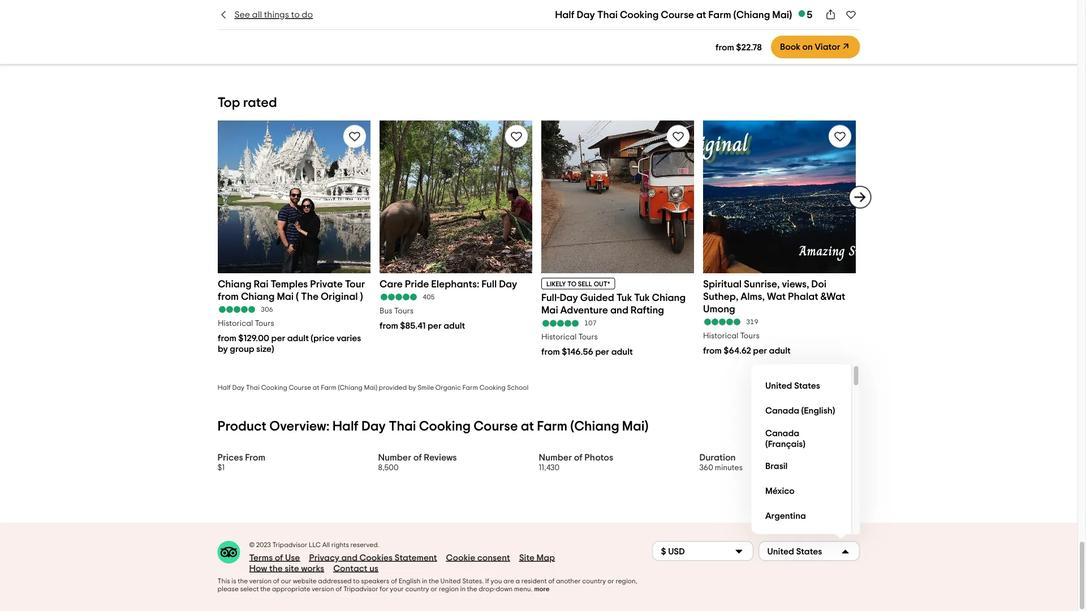 Task type: describe. For each thing, give the bounding box(es) containing it.
full- inside likely to sell out* full-day guided tuk tuk chiang mai adventure and rafting
[[541, 292, 560, 303]]

next image
[[854, 190, 867, 204]]

wat
[[767, 291, 786, 301]]

private
[[310, 279, 343, 289]]

the up 'region'
[[429, 578, 439, 584]]

the
[[301, 291, 318, 301]]

suthep,
[[703, 291, 738, 301]]

number of photos 11,430
[[539, 453, 614, 472]]

size) for $129.00
[[256, 344, 274, 353]]

tours down "all"
[[248, 24, 267, 32]]

per for from $64.62 per adult
[[753, 346, 767, 355]]

terms of use link
[[249, 552, 300, 563]]

historical tours up the $64.62
[[703, 331, 760, 339]]

things
[[264, 10, 289, 19]]

0 vertical spatial country
[[582, 578, 606, 584]]

farm up '11,430'
[[537, 419, 568, 433]]

$1
[[218, 464, 225, 472]]

another
[[556, 578, 581, 584]]

thai for half day thai cooking course at farm (chiang mai)
[[597, 10, 618, 20]]

per adult (price varies by group size) for $18.51
[[703, 24, 851, 44]]

2 vertical spatial by
[[409, 384, 416, 391]]

historical tours up from $129.00
[[218, 319, 274, 327]]

$65.48
[[400, 24, 428, 33]]

number for number of photos
[[539, 453, 572, 462]]

cookie consent
[[446, 553, 510, 562]]

405
[[422, 293, 435, 300]]

full-day tours
[[218, 24, 267, 32]]

alms,
[[741, 291, 765, 301]]

farm up 'from $18.51'
[[709, 10, 732, 20]]

menu containing united states
[[752, 364, 860, 553]]

from $65.48 per adult
[[379, 24, 467, 33]]

from for from $18.51
[[703, 24, 722, 33]]

the right select on the bottom of page
[[260, 586, 271, 592]]

per for from $65.48 per adult
[[430, 24, 444, 33]]

save to a trip image
[[348, 129, 361, 143]]

bus tours
[[379, 307, 413, 315]]

from for from $64.62 per adult
[[703, 346, 722, 355]]

bus
[[379, 307, 392, 315]]

5
[[807, 10, 813, 20]]

$ usd button
[[652, 541, 754, 561]]

down
[[496, 586, 513, 592]]

cookie consent button
[[446, 552, 510, 563]]

.
[[482, 578, 484, 584]]

reserved.
[[351, 541, 380, 548]]

$64.62
[[724, 346, 751, 355]]

2023
[[256, 541, 271, 548]]

group for $18.51
[[703, 35, 728, 44]]

méxico link
[[761, 479, 843, 504]]

united states button
[[759, 541, 860, 561]]

previous image
[[211, 190, 224, 204]]

from for from $146.56 per adult
[[541, 347, 560, 356]]

adult down 5.0 of 5 bubbles. 306 reviews element
[[287, 333, 309, 342]]

product
[[218, 419, 267, 433]]

argentina link
[[761, 504, 843, 528]]

rights
[[332, 541, 349, 548]]

llc
[[309, 541, 321, 548]]

from $146.56 per adult
[[541, 347, 633, 356]]

tour
[[345, 279, 365, 289]]

contact
[[333, 564, 368, 573]]

resident
[[522, 578, 547, 584]]

thai for half day thai cooking course at farm (chiang mai) provided by smile organic farm cooking school
[[246, 384, 260, 391]]

per for from $45.55 per adult
[[592, 11, 606, 21]]

canada for canada (français)
[[765, 429, 799, 438]]

organic
[[436, 384, 461, 391]]

sunrise,
[[744, 279, 780, 289]]

of down addressed
[[336, 586, 342, 592]]

us
[[369, 564, 378, 573]]

5.0 of 5 bubbles. 306 reviews element
[[218, 305, 370, 313]]

2 vertical spatial united
[[441, 578, 461, 584]]

save to a trip image for spiritual sunrise, views, doi suthep, alms, wat phalat &wat umong
[[833, 129, 847, 143]]

from for from $65.48 per adult
[[379, 24, 398, 33]]

states for united states "link"
[[794, 381, 820, 390]]

photos
[[585, 453, 614, 462]]

of up how the site works link
[[275, 553, 283, 562]]

adult for from $85.41 per adult
[[443, 321, 465, 330]]

canada (français) link
[[761, 423, 843, 454]]

half day thai cooking course at farm (chiang mai)
[[555, 10, 792, 20]]

temples
[[270, 279, 308, 289]]

(price for from $18.51
[[789, 24, 813, 33]]

from for from $85.41 per adult
[[379, 321, 398, 330]]

brasil
[[765, 462, 788, 471]]

1 vertical spatial country
[[405, 586, 429, 592]]

319
[[746, 318, 758, 325]]

(chiang for half day thai cooking course at farm (chiang mai) provided by smile organic farm cooking school
[[338, 384, 363, 391]]

umong
[[703, 303, 735, 314]]

group for $129.00
[[230, 344, 254, 353]]

size) for $18.51
[[730, 35, 747, 44]]

and inside likely to sell out* full-day guided tuk tuk chiang mai adventure and rafting
[[610, 305, 628, 315]]

$85.41
[[400, 321, 426, 330]]

5.0 of 5 bubbles. 510 reviews element
[[218, 10, 370, 18]]

see
[[235, 10, 250, 19]]

at for half day thai cooking course at farm (chiang mai)
[[697, 10, 706, 20]]

smile
[[418, 384, 434, 391]]

5.0 of 5 bubbles. 319 reviews element
[[703, 318, 856, 326]]

number for number of reviews
[[378, 453, 411, 462]]

likely to sell out* full-day guided tuk tuk chiang mai adventure and rafting
[[541, 281, 686, 315]]

out*
[[594, 281, 610, 287]]

per for from $146.56 per adult
[[595, 347, 609, 356]]

site
[[285, 564, 299, 573]]

5.0 of 5 bubbles. 405 reviews element
[[379, 293, 532, 301]]

0 horizontal spatial or
[[431, 586, 437, 592]]

terms
[[249, 553, 273, 562]]

top rated
[[218, 96, 277, 110]]

reviews
[[424, 453, 457, 462]]

map
[[537, 553, 555, 562]]

&wat
[[821, 291, 845, 301]]

speakers
[[361, 578, 389, 584]]

canada (english) link
[[761, 398, 843, 423]]

doi
[[811, 279, 827, 289]]

argentina
[[765, 511, 806, 520]]

historical up from $129.00
[[218, 319, 253, 327]]

is
[[232, 578, 236, 584]]

rated
[[243, 96, 277, 110]]

to
[[567, 281, 576, 287]]

(chiang for half day thai cooking course at farm (chiang mai)
[[734, 10, 770, 20]]

in inside . if you are a resident of another country or region, please select the appropriate version of tripadvisor for your country or region in the drop-down menu.
[[460, 586, 466, 592]]

adult for from $45.55 per adult
[[608, 11, 629, 21]]

full
[[481, 279, 497, 289]]

do
[[302, 10, 313, 19]]

canada (français)
[[765, 429, 806, 448]]

2 vertical spatial states
[[462, 578, 482, 584]]

duration
[[700, 453, 736, 462]]

(français)
[[765, 439, 806, 448]]

the inside the site map how the site works
[[269, 564, 283, 573]]

viator
[[815, 42, 841, 51]]

mai inside the chiang rai temples private tour from chiang mai ( the original )
[[277, 291, 293, 301]]

share image
[[825, 9, 837, 20]]

5.0 of 5 bubbles. 107 reviews element
[[541, 319, 694, 327]]

(english)
[[801, 406, 835, 415]]

historical tours up $18.51
[[703, 10, 760, 18]]

méxico
[[765, 487, 795, 496]]

farm right organic
[[463, 384, 478, 391]]

chiang down rai
[[241, 291, 274, 301]]

save to a trip image for likely to sell out*
[[671, 129, 685, 143]]

united states for united states dropdown button
[[768, 547, 822, 556]]

from inside the chiang rai temples private tour from chiang mai ( the original )
[[218, 291, 239, 301]]

from $45.55 per adult
[[541, 11, 629, 21]]

historical up 'from $18.51'
[[703, 10, 738, 18]]

if
[[485, 578, 489, 584]]



Task type: vqa. For each thing, say whether or not it's contained in the screenshot.


Task type: locate. For each thing, give the bounding box(es) containing it.
0 vertical spatial or
[[608, 578, 614, 584]]

pride
[[405, 279, 429, 289]]

0 vertical spatial full-
[[218, 24, 232, 32]]

farm up overview:
[[321, 384, 337, 391]]

2 horizontal spatial course
[[661, 10, 694, 20]]

in right english
[[422, 578, 428, 584]]

1 horizontal spatial version
[[312, 586, 334, 592]]

tripadvisor up "use"
[[272, 541, 307, 548]]

save to a trip image
[[846, 9, 857, 20], [510, 129, 523, 143], [671, 129, 685, 143], [833, 129, 847, 143]]

0 horizontal spatial thai
[[246, 384, 260, 391]]

1 vertical spatial group
[[230, 344, 254, 353]]

version
[[249, 578, 272, 584], [312, 586, 334, 592]]

mai down likely
[[541, 305, 558, 315]]

by for from $18.51
[[841, 24, 851, 33]]

size) down $18.51
[[730, 35, 747, 44]]

per right the $64.62
[[753, 346, 767, 355]]

site map how the site works
[[249, 553, 555, 573]]

all
[[252, 10, 262, 19]]

0 vertical spatial mai)
[[773, 10, 792, 20]]

from up from $129.00
[[218, 291, 239, 301]]

to left do
[[291, 10, 300, 19]]

1 vertical spatial thai
[[246, 384, 260, 391]]

united states inside united states dropdown button
[[768, 547, 822, 556]]

from $22.78
[[716, 43, 762, 52]]

©
[[249, 541, 255, 548]]

1 vertical spatial half
[[218, 384, 231, 391]]

1 canada from the top
[[765, 406, 799, 415]]

(chiang
[[734, 10, 770, 20], [338, 384, 363, 391], [571, 419, 619, 433]]

1 vertical spatial in
[[460, 586, 466, 592]]

2 vertical spatial at
[[521, 419, 534, 433]]

0 horizontal spatial in
[[422, 578, 428, 584]]

varies for from $129.00
[[336, 333, 361, 342]]

0 horizontal spatial by
[[218, 344, 228, 353]]

day
[[577, 10, 595, 20], [499, 279, 517, 289], [560, 292, 578, 303], [232, 384, 244, 391], [362, 419, 386, 433]]

or left region,
[[608, 578, 614, 584]]

by for from $129.00
[[218, 344, 228, 353]]

the
[[269, 564, 283, 573], [238, 578, 248, 584], [429, 578, 439, 584], [260, 586, 271, 592], [467, 586, 477, 592]]

states up canada (english) link
[[794, 381, 820, 390]]

of up your
[[391, 578, 397, 584]]

chiang left rai
[[218, 279, 251, 289]]

tours
[[740, 10, 760, 18], [248, 24, 267, 32], [394, 307, 413, 315], [255, 319, 274, 327], [740, 331, 760, 339], [578, 333, 598, 341]]

0 vertical spatial varies
[[815, 24, 839, 33]]

0 vertical spatial thai
[[597, 10, 618, 20]]

1 vertical spatial size)
[[256, 344, 274, 353]]

at down "school"
[[521, 419, 534, 433]]

(price down 5.0 of 5 bubbles. 306 reviews element
[[311, 333, 334, 342]]

product overview: half day thai cooking course at farm (chiang mai)
[[218, 419, 649, 433]]

1 horizontal spatial thai
[[389, 419, 416, 433]]

tours down 107
[[578, 333, 598, 341]]

varies down share icon
[[815, 24, 839, 33]]

1 horizontal spatial varies
[[815, 24, 839, 33]]

chiang inside likely to sell out* full-day guided tuk tuk chiang mai adventure and rafting
[[652, 292, 686, 303]]

duration 360 minutes
[[700, 453, 743, 472]]

0 vertical spatial size)
[[730, 35, 747, 44]]

states down argentina link
[[796, 547, 822, 556]]

number
[[378, 453, 411, 462], [539, 453, 572, 462]]

1 vertical spatial mai
[[541, 305, 558, 315]]

1 vertical spatial full-
[[541, 292, 560, 303]]

(chiang up 'photos'
[[571, 419, 619, 433]]

please
[[218, 586, 239, 592]]

in right 'region'
[[460, 586, 466, 592]]

0 horizontal spatial half
[[218, 384, 231, 391]]

course for half day thai cooking course at farm (chiang mai)
[[661, 10, 694, 20]]

privacy and cookies statement link
[[309, 552, 437, 563]]

privacy and cookies statement
[[309, 553, 437, 562]]

tuk up 5.0 of 5 bubbles. 107 reviews element
[[616, 292, 632, 303]]

1 vertical spatial tripadvisor
[[343, 586, 378, 592]]

2 vertical spatial course
[[474, 419, 518, 433]]

1 vertical spatial varies
[[336, 333, 361, 342]]

are
[[504, 578, 514, 584]]

of inside number of reviews 8,500
[[413, 453, 422, 462]]

0 vertical spatial (price
[[789, 24, 813, 33]]

from for from $129.00
[[218, 333, 236, 342]]

number inside number of photos 11,430
[[539, 453, 572, 462]]

1 horizontal spatial mai)
[[622, 419, 649, 433]]

0 vertical spatial group
[[703, 35, 728, 44]]

2 canada from the top
[[765, 429, 799, 438]]

(price
[[789, 24, 813, 33], [311, 333, 334, 342]]

rafting
[[631, 305, 664, 315]]

0 horizontal spatial group
[[230, 344, 254, 353]]

select
[[240, 586, 259, 592]]

1 vertical spatial states
[[796, 547, 822, 556]]

$146.56
[[562, 347, 593, 356]]

tuk up rafting
[[634, 292, 650, 303]]

at
[[697, 10, 706, 20], [313, 384, 319, 391], [521, 419, 534, 433]]

0 vertical spatial to
[[291, 10, 300, 19]]

0 horizontal spatial size)
[[256, 344, 274, 353]]

mai) for half day thai cooking course at farm (chiang mai)
[[773, 10, 792, 20]]

0 vertical spatial in
[[422, 578, 428, 584]]

0 vertical spatial and
[[610, 305, 628, 315]]

you
[[491, 578, 502, 584]]

0 horizontal spatial course
[[289, 384, 311, 391]]

region,
[[616, 578, 638, 584]]

canada up the (français)
[[765, 429, 799, 438]]

2 horizontal spatial (chiang
[[734, 10, 770, 20]]

appropriate
[[272, 586, 310, 592]]

1 horizontal spatial by
[[409, 384, 416, 391]]

course for half day thai cooking course at farm (chiang mai) provided by smile organic farm cooking school
[[289, 384, 311, 391]]

full- down see all things to do link
[[218, 24, 232, 32]]

1 horizontal spatial group
[[703, 35, 728, 44]]

tours up $85.41
[[394, 307, 413, 315]]

1 vertical spatial to
[[353, 578, 360, 584]]

or
[[608, 578, 614, 584], [431, 586, 437, 592]]

1 horizontal spatial course
[[474, 419, 518, 433]]

how the site works link
[[249, 563, 324, 574]]

1 vertical spatial canada
[[765, 429, 799, 438]]

0 vertical spatial united
[[765, 381, 792, 390]]

2 vertical spatial (chiang
[[571, 419, 619, 433]]

per right $65.48
[[430, 24, 444, 33]]

from down bus
[[379, 321, 398, 330]]

chiang up rafting
[[652, 292, 686, 303]]

united states down argentina link
[[768, 547, 822, 556]]

0 horizontal spatial to
[[291, 10, 300, 19]]

states inside dropdown button
[[796, 547, 822, 556]]

0 horizontal spatial country
[[405, 586, 429, 592]]

group down from $129.00
[[230, 344, 254, 353]]

2 horizontal spatial mai)
[[773, 10, 792, 20]]

to
[[291, 10, 300, 19], [353, 578, 360, 584]]

by left smile
[[409, 384, 416, 391]]

0 vertical spatial half
[[555, 10, 575, 20]]

rai
[[254, 279, 268, 289]]

1 vertical spatial by
[[218, 344, 228, 353]]

of left 'our'
[[273, 578, 279, 584]]

historical
[[703, 10, 738, 18], [218, 319, 253, 327], [703, 331, 738, 339], [541, 333, 577, 341]]

prices from $1
[[218, 453, 265, 472]]

on
[[803, 42, 813, 51]]

0 horizontal spatial mai)
[[364, 384, 377, 391]]

adult right $45.55
[[608, 11, 629, 21]]

1 tuk from the left
[[616, 292, 632, 303]]

the down terms of use
[[269, 564, 283, 573]]

drop-
[[479, 586, 496, 592]]

contact us link
[[333, 563, 378, 574]]

per right $45.55
[[592, 11, 606, 21]]

sell
[[578, 281, 592, 287]]

0 horizontal spatial and
[[342, 553, 358, 562]]

1 horizontal spatial number
[[539, 453, 572, 462]]

see all things to do
[[235, 10, 313, 19]]

country down english
[[405, 586, 429, 592]]

1 horizontal spatial country
[[582, 578, 606, 584]]

varies for from $18.51
[[815, 24, 839, 33]]

1 horizontal spatial size)
[[730, 35, 747, 44]]

1 vertical spatial (price
[[311, 333, 334, 342]]

0 horizontal spatial version
[[249, 578, 272, 584]]

thai up number of reviews 8,500 on the left
[[389, 419, 416, 433]]

from left $129.00
[[218, 333, 236, 342]]

adult for from $65.48 per adult
[[446, 24, 467, 33]]

0 vertical spatial by
[[841, 24, 851, 33]]

adult
[[608, 11, 629, 21], [446, 24, 467, 33], [765, 24, 787, 33], [443, 321, 465, 330], [287, 333, 309, 342], [769, 346, 791, 355], [611, 347, 633, 356]]

number of reviews 8,500
[[378, 453, 457, 472]]

per right $85.41
[[427, 321, 442, 330]]

$22.78
[[736, 43, 762, 52]]

2 number from the left
[[539, 453, 572, 462]]

0 horizontal spatial tripadvisor
[[272, 541, 307, 548]]

from left $146.56
[[541, 347, 560, 356]]

spiritual sunrise, views, doi suthep, alms, wat phalat &wat umong
[[703, 279, 845, 314]]

0 vertical spatial united states
[[765, 381, 820, 390]]

0 horizontal spatial number
[[378, 453, 411, 462]]

united for united states "link"
[[765, 381, 792, 390]]

1 vertical spatial united
[[768, 547, 794, 556]]

0 horizontal spatial at
[[313, 384, 319, 391]]

1 horizontal spatial (chiang
[[571, 419, 619, 433]]

per adult (price varies by group size)
[[703, 24, 851, 44], [218, 333, 361, 353]]

0 horizontal spatial (chiang
[[338, 384, 363, 391]]

menu
[[752, 364, 860, 553]]

1 vertical spatial version
[[312, 586, 334, 592]]

11,430
[[539, 464, 560, 472]]

number up '11,430'
[[539, 453, 572, 462]]

from for from $45.55 per adult
[[541, 11, 560, 21]]

1 vertical spatial mai)
[[364, 384, 377, 391]]

adult right $65.48
[[446, 24, 467, 33]]

1 vertical spatial and
[[342, 553, 358, 562]]

mai inside likely to sell out* full-day guided tuk tuk chiang mai adventure and rafting
[[541, 305, 558, 315]]

adult for from $64.62 per adult
[[769, 346, 791, 355]]

canada inside canada (français)
[[765, 429, 799, 438]]

by down from $129.00
[[218, 344, 228, 353]]

of inside number of photos 11,430
[[574, 453, 583, 462]]

book on viator link
[[771, 36, 860, 58]]

adult for from $146.56 per adult
[[611, 347, 633, 356]]

english
[[399, 578, 421, 584]]

states for united states dropdown button
[[796, 547, 822, 556]]

tours down 319
[[740, 331, 760, 339]]

version inside . if you are a resident of another country or region, please select the appropriate version of tripadvisor for your country or region in the drop-down menu.
[[312, 586, 334, 592]]

from
[[245, 453, 265, 462]]

mai) for half day thai cooking course at farm (chiang mai) provided by smile organic farm cooking school
[[364, 384, 377, 391]]

0 vertical spatial mai
[[277, 291, 293, 301]]

1 horizontal spatial per adult (price varies by group size)
[[703, 24, 851, 44]]

1 horizontal spatial and
[[610, 305, 628, 315]]

2 vertical spatial half
[[333, 419, 359, 433]]

brasil link
[[761, 454, 843, 479]]

. if you are a resident of another country or region, please select the appropriate version of tripadvisor for your country or region in the drop-down menu.
[[218, 578, 638, 592]]

0 vertical spatial per adult (price varies by group size)
[[703, 24, 851, 44]]

care pride elephants: full day
[[379, 279, 517, 289]]

from down 'from $18.51'
[[716, 43, 734, 52]]

the right is
[[238, 578, 248, 584]]

canada for canada (english)
[[765, 406, 799, 415]]

provided
[[379, 384, 407, 391]]

see all things to do link
[[218, 8, 313, 21]]

360
[[700, 464, 713, 472]]

1 vertical spatial (chiang
[[338, 384, 363, 391]]

half for half day thai cooking course at farm (chiang mai)
[[555, 10, 575, 20]]

(price for from $129.00
[[311, 333, 334, 342]]

version down the how
[[249, 578, 272, 584]]

adult up the book on the right top
[[765, 24, 787, 33]]

tuk
[[616, 292, 632, 303], [634, 292, 650, 303]]

(chiang up $18.51
[[734, 10, 770, 20]]

mai left the (
[[277, 291, 293, 301]]

tripadvisor inside . if you are a resident of another country or region, please select the appropriate version of tripadvisor for your country or region in the drop-down menu.
[[343, 586, 378, 592]]

per for from $85.41 per adult
[[427, 321, 442, 330]]

at for half day thai cooking course at farm (chiang mai) provided by smile organic farm cooking school
[[313, 384, 319, 391]]

1 horizontal spatial tripadvisor
[[343, 586, 378, 592]]

from
[[541, 11, 560, 21], [379, 24, 398, 33], [703, 24, 722, 33], [716, 43, 734, 52], [218, 291, 239, 301], [379, 321, 398, 330], [218, 333, 236, 342], [703, 346, 722, 355], [541, 347, 560, 356]]

from left $18.51
[[703, 24, 722, 33]]

1 horizontal spatial tuk
[[634, 292, 650, 303]]

2 vertical spatial thai
[[389, 419, 416, 433]]

2 horizontal spatial half
[[555, 10, 575, 20]]

tours up $18.51
[[740, 10, 760, 18]]

by up the book on viator link
[[841, 24, 851, 33]]

canada up canada (français)
[[765, 406, 799, 415]]

chiang rai temples private tour from chiang mai ( the original )
[[218, 279, 365, 301]]

or left 'region'
[[431, 586, 437, 592]]

per up $22.78
[[749, 24, 763, 33]]

half for half day thai cooking course at farm (chiang mai) provided by smile organic farm cooking school
[[218, 384, 231, 391]]

states inside "link"
[[794, 381, 820, 390]]

united inside dropdown button
[[768, 547, 794, 556]]

united states for united states "link"
[[765, 381, 820, 390]]

at up 'from $18.51'
[[697, 10, 706, 20]]

to down contact us
[[353, 578, 360, 584]]

adult down 5.0 of 5 bubbles. 405 reviews element
[[443, 321, 465, 330]]

0 vertical spatial (chiang
[[734, 10, 770, 20]]

2 vertical spatial mai)
[[622, 419, 649, 433]]

united states link
[[761, 373, 843, 398]]

the left the drop-
[[467, 586, 477, 592]]

0 vertical spatial tripadvisor
[[272, 541, 307, 548]]

united for united states dropdown button
[[768, 547, 794, 556]]

0 horizontal spatial (price
[[311, 333, 334, 342]]

united down "argentina"
[[768, 547, 794, 556]]

and up contact
[[342, 553, 358, 562]]

likely
[[546, 281, 566, 287]]

elephants:
[[431, 279, 479, 289]]

(price down 5
[[789, 24, 813, 33]]

historical up $146.56
[[541, 333, 577, 341]]

a
[[516, 578, 520, 584]]

from $85.41 per adult
[[379, 321, 465, 330]]

adult down 5.0 of 5 bubbles. 107 reviews element
[[611, 347, 633, 356]]

0 vertical spatial states
[[794, 381, 820, 390]]

adult down 5.0 of 5 bubbles. 319 reviews element
[[769, 346, 791, 355]]

per right $146.56
[[595, 347, 609, 356]]

group down 'from $18.51'
[[703, 35, 728, 44]]

1 horizontal spatial at
[[521, 419, 534, 433]]

thai right $45.55
[[597, 10, 618, 20]]

per right $129.00
[[271, 333, 285, 342]]

0 vertical spatial version
[[249, 578, 272, 584]]

of up more
[[548, 578, 555, 584]]

1 horizontal spatial half
[[333, 419, 359, 433]]

0 vertical spatial at
[[697, 10, 706, 20]]

states left if
[[462, 578, 482, 584]]

1 vertical spatial or
[[431, 586, 437, 592]]

group
[[703, 35, 728, 44], [230, 344, 254, 353]]

historical tours up $146.56
[[541, 333, 598, 341]]

and
[[610, 305, 628, 315], [342, 553, 358, 562]]

of
[[413, 453, 422, 462], [574, 453, 583, 462], [275, 553, 283, 562], [273, 578, 279, 584], [391, 578, 397, 584], [548, 578, 555, 584], [336, 586, 342, 592]]

version down addressed
[[312, 586, 334, 592]]

how
[[249, 564, 267, 573]]

full- down likely
[[541, 292, 560, 303]]

contact us
[[333, 564, 378, 573]]

of left 'photos'
[[574, 453, 583, 462]]

historical tours
[[703, 10, 760, 18], [218, 319, 274, 327], [703, 331, 760, 339], [541, 333, 598, 341]]

tripadvisor down this is the version of our website addressed to speakers of english in the united states at left bottom
[[343, 586, 378, 592]]

0 horizontal spatial varies
[[336, 333, 361, 342]]

united up canada (english)
[[765, 381, 792, 390]]

tours down 306
[[255, 319, 274, 327]]

size) down $129.00
[[256, 344, 274, 353]]

1 vertical spatial per adult (price varies by group size)
[[218, 333, 361, 353]]

from for from $22.78
[[716, 43, 734, 52]]

day inside likely to sell out* full-day guided tuk tuk chiang mai adventure and rafting
[[560, 292, 578, 303]]

works
[[301, 564, 324, 573]]

2 horizontal spatial by
[[841, 24, 851, 33]]

number inside number of reviews 8,500
[[378, 453, 411, 462]]

from $129.00
[[218, 333, 269, 342]]

addressed
[[318, 578, 352, 584]]

2 tuk from the left
[[634, 292, 650, 303]]

save to a trip image for care pride elephants: full day
[[510, 129, 523, 143]]

1 horizontal spatial mai
[[541, 305, 558, 315]]

at up overview:
[[313, 384, 319, 391]]

united inside "link"
[[765, 381, 792, 390]]

united states up canada (english)
[[765, 381, 820, 390]]

0 vertical spatial course
[[661, 10, 694, 20]]

states
[[794, 381, 820, 390], [796, 547, 822, 556], [462, 578, 482, 584]]

phalat
[[788, 291, 818, 301]]

(chiang left provided
[[338, 384, 363, 391]]

tripadvisor
[[272, 541, 307, 548], [343, 586, 378, 592]]

1 vertical spatial united states
[[768, 547, 822, 556]]

per adult (price varies by group size) for $129.00
[[218, 333, 361, 353]]

1 horizontal spatial in
[[460, 586, 466, 592]]

privacy
[[309, 553, 340, 562]]

)
[[360, 291, 363, 301]]

1 number from the left
[[378, 453, 411, 462]]

from left $45.55
[[541, 11, 560, 21]]

0 vertical spatial canada
[[765, 406, 799, 415]]

2 horizontal spatial thai
[[597, 10, 618, 20]]

number up 8,500
[[378, 453, 411, 462]]

full-
[[218, 24, 232, 32], [541, 292, 560, 303]]

united states inside united states "link"
[[765, 381, 820, 390]]

historical up the $64.62
[[703, 331, 738, 339]]

thai up 'product'
[[246, 384, 260, 391]]

and up 5.0 of 5 bubbles. 107 reviews element
[[610, 305, 628, 315]]



